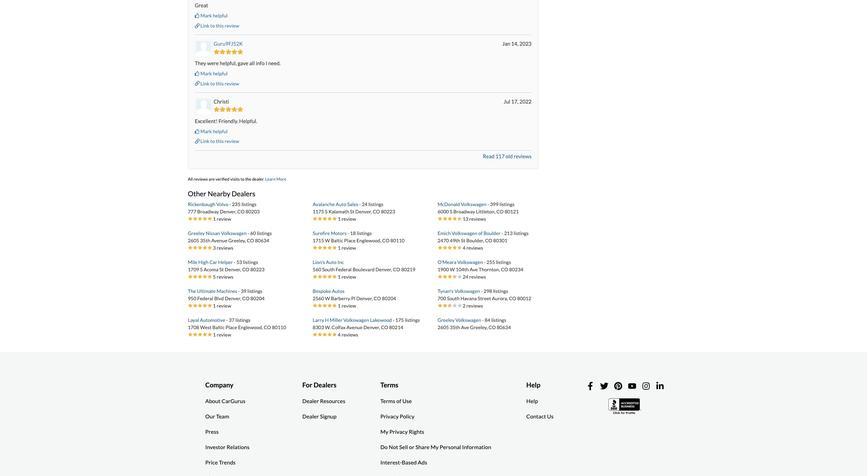 Task type: locate. For each thing, give the bounding box(es) containing it.
mark helpful button for they
[[195, 70, 228, 77]]

privacy policy
[[381, 413, 415, 420]]

0 vertical spatial my
[[381, 428, 389, 435]]

place for 18
[[344, 237, 356, 243]]

gave
[[238, 60, 249, 66]]

federal down the ultimate
[[197, 295, 213, 301]]

click for the bbb business review of this auto listing service in cambridge ma image
[[609, 398, 642, 415]]

0 vertical spatial st
[[350, 209, 355, 214]]

0 horizontal spatial 4
[[338, 332, 341, 338]]

volkswagen up 6000 s broadway littleton, co 80121
[[461, 201, 487, 207]]

0 horizontal spatial englewood,
[[238, 324, 263, 330]]

kalamath
[[329, 209, 349, 214]]

0 horizontal spatial broadway
[[197, 209, 219, 214]]

2 help from the top
[[527, 398, 538, 404]]

37
[[229, 317, 235, 323]]

w down o'meara
[[450, 266, 455, 272]]

0 vertical spatial 80223
[[381, 209, 395, 214]]

st for 1709 s acoma st denver, co 80223
[[220, 266, 224, 272]]

0 horizontal spatial federal
[[197, 295, 213, 301]]

1 vertical spatial thumbs up image
[[195, 129, 200, 134]]

6000
[[438, 209, 449, 214]]

review down 777 broadway denver, co 80203
[[217, 216, 231, 222]]

mcdonald volkswagen link
[[438, 201, 488, 207]]

1 horizontal spatial 4
[[463, 245, 466, 251]]

1715 w baltic place englewood, co 80110
[[313, 237, 405, 243]]

link to this review for friendly.
[[201, 138, 239, 144]]

greeley down the 700
[[438, 317, 455, 323]]

2 horizontal spatial s
[[450, 209, 453, 214]]

2 mark from the top
[[201, 71, 212, 76]]

1 horizontal spatial federal
[[336, 266, 352, 272]]

greeley for greeley volkswagen
[[438, 317, 455, 323]]

they
[[195, 60, 206, 66]]

1 vertical spatial dealer
[[303, 413, 319, 420]]

0 vertical spatial link
[[201, 23, 210, 29]]

1 for 1708
[[213, 332, 216, 338]]

mark helpful button down great
[[195, 12, 228, 19]]

all reviews are verified visits to the dealer. learn more
[[188, 176, 287, 182]]

terms inside terms of use link
[[381, 398, 396, 404]]

2022
[[520, 98, 532, 105]]

star image
[[226, 49, 231, 54], [231, 49, 237, 54], [214, 107, 220, 112], [220, 107, 226, 112], [226, 107, 231, 112], [231, 107, 237, 112], [188, 216, 193, 221], [318, 216, 323, 221], [323, 216, 328, 221], [448, 216, 453, 221], [457, 216, 462, 221], [198, 245, 203, 250], [208, 245, 212, 250], [332, 245, 337, 250], [438, 245, 443, 250], [448, 245, 453, 250], [453, 245, 457, 250], [457, 245, 462, 250], [198, 274, 203, 279], [208, 274, 212, 279], [313, 274, 318, 279], [318, 274, 323, 279], [323, 274, 328, 279], [332, 274, 337, 279], [438, 274, 443, 279], [453, 274, 457, 279], [208, 303, 212, 308], [313, 303, 318, 308], [318, 303, 323, 308], [323, 303, 328, 308], [328, 303, 332, 308], [438, 303, 443, 308], [448, 303, 453, 308], [188, 332, 193, 337], [208, 332, 212, 337], [313, 332, 318, 337], [318, 332, 323, 337]]

3 link to this review from the top
[[201, 138, 239, 144]]

press
[[205, 428, 219, 435]]

- left 255 at the bottom
[[484, 259, 486, 265]]

mark helpful down great
[[201, 13, 228, 19]]

learn
[[265, 176, 276, 182]]

my up do
[[381, 428, 389, 435]]

of left use
[[397, 398, 402, 404]]

thumbs up image
[[195, 71, 200, 76], [195, 129, 200, 134]]

denver, down 53
[[225, 266, 241, 272]]

this down excellent! friendly. helpful.
[[216, 138, 224, 144]]

0 horizontal spatial 24
[[362, 201, 368, 207]]

0 horizontal spatial place
[[226, 324, 237, 330]]

1 horizontal spatial of
[[479, 230, 483, 236]]

0 horizontal spatial 35th
[[200, 237, 210, 243]]

1 vertical spatial 35th
[[450, 324, 460, 330]]

mark helpful button
[[195, 12, 228, 19], [195, 70, 228, 77], [195, 128, 228, 135]]

auto for lion's
[[326, 259, 337, 265]]

place down 18
[[344, 237, 356, 243]]

to for link image for link to this review button related to friendly.
[[211, 138, 215, 144]]

englewood,
[[357, 237, 382, 243], [238, 324, 263, 330]]

o'meara volkswagen - 255 listings
[[438, 259, 511, 265]]

1 vertical spatial mark helpful button
[[195, 70, 228, 77]]

1 vertical spatial helpful
[[213, 71, 228, 76]]

0 horizontal spatial 80204
[[251, 295, 265, 301]]

1 up autos
[[338, 274, 341, 280]]

volkswagen up 8303 w. colfax avenue denver, co 80214
[[344, 317, 369, 323]]

listings right 84
[[492, 317, 507, 323]]

80634 inside greeley volkswagen - 84 listings 2605 35th ave greeley, co 80634
[[497, 324, 511, 330]]

privacy inside 'link'
[[390, 428, 408, 435]]

mark right thumbs up icon
[[201, 13, 212, 19]]

star half image left 2
[[448, 303, 453, 308]]

1 vertical spatial 80110
[[272, 324, 286, 330]]

denver, for 2560 w barberry pl denver, co 80204
[[357, 295, 373, 301]]

1 horizontal spatial st
[[350, 209, 355, 214]]

1 vertical spatial privacy
[[390, 428, 408, 435]]

3 reviews
[[213, 245, 234, 251]]

link to this review button for were
[[195, 80, 239, 87]]

1708
[[188, 324, 199, 330]]

review down pl
[[342, 303, 356, 309]]

star half image left 13
[[457, 216, 462, 221]]

5
[[213, 274, 216, 280]]

80634 down aurora,
[[497, 324, 511, 330]]

review for 560 south federal boulevard denver, co 80219
[[342, 274, 356, 280]]

0 horizontal spatial avenue
[[211, 237, 228, 243]]

- left 18
[[348, 230, 350, 236]]

1 terms from the top
[[381, 381, 399, 389]]

0 vertical spatial dealer
[[303, 398, 319, 404]]

dealer inside "link"
[[303, 413, 319, 420]]

mile
[[188, 259, 198, 265]]

st for 1175 s kalamath st denver, co 80223
[[350, 209, 355, 214]]

mark helpful for friendly.
[[201, 128, 228, 134]]

the
[[188, 288, 196, 294]]

dealer for dealer resources
[[303, 398, 319, 404]]

1 review down pl
[[338, 303, 356, 309]]

thumbs up image down excellent! in the left top of the page
[[195, 129, 200, 134]]

avalanche auto sales link
[[313, 201, 359, 207]]

1 down barberry
[[338, 303, 341, 309]]

this for were
[[216, 80, 224, 86]]

2 helpful from the top
[[213, 71, 228, 76]]

2470 49th st boulder, co 80301
[[438, 237, 508, 243]]

reviews for o'meara volkswagen - 255 listings
[[470, 274, 486, 280]]

denver, for 8303 w. colfax avenue denver, co 80214
[[364, 324, 380, 330]]

greeley inside greeley volkswagen - 84 listings 2605 35th ave greeley, co 80634
[[438, 317, 455, 323]]

dealers up 235 at the top left
[[232, 189, 256, 198]]

excellent!
[[195, 118, 218, 124]]

0 vertical spatial link to this review
[[201, 23, 239, 29]]

greeley, inside greeley volkswagen - 84 listings 2605 35th ave greeley, co 80634
[[470, 324, 488, 330]]

reviews for emich volkswagen of boulder - 213 listings
[[467, 245, 483, 251]]

0 horizontal spatial of
[[397, 398, 402, 404]]

0 vertical spatial 80634
[[255, 237, 269, 243]]

star half image
[[457, 245, 462, 250]]

volkswagen for tynan's
[[455, 288, 480, 294]]

0 horizontal spatial s
[[200, 266, 203, 272]]

reviews for tynan's volkswagen - 298 listings
[[467, 303, 483, 309]]

2 vertical spatial link to this review button
[[195, 138, 239, 145]]

1 vertical spatial greeley,
[[470, 324, 488, 330]]

denver, for 1709 s acoma st denver, co 80223
[[225, 266, 241, 272]]

1 vertical spatial terms
[[381, 398, 396, 404]]

listings up aurora,
[[493, 288, 508, 294]]

greeley left nissan
[[188, 230, 205, 236]]

1 thumbs up image from the top
[[195, 71, 200, 76]]

ave inside greeley volkswagen - 84 listings 2605 35th ave greeley, co 80634
[[461, 324, 469, 330]]

ave down greeley volkswagen link
[[461, 324, 469, 330]]

3 this from the top
[[216, 138, 224, 144]]

reviews for mcdonald volkswagen - 399 listings
[[470, 216, 486, 222]]

use
[[403, 398, 412, 404]]

review down 950 federal blvd denver, co 80204
[[217, 303, 231, 309]]

1 vertical spatial 80634
[[497, 324, 511, 330]]

star image
[[214, 49, 220, 54], [220, 49, 226, 54], [237, 49, 243, 54], [237, 107, 243, 112], [193, 216, 198, 221], [198, 216, 203, 221], [203, 216, 208, 221], [208, 216, 212, 221], [313, 216, 318, 221], [328, 216, 332, 221], [332, 216, 337, 221], [438, 216, 443, 221], [443, 216, 448, 221], [453, 216, 457, 221], [188, 245, 193, 250], [193, 245, 198, 250], [203, 245, 208, 250], [313, 245, 318, 250], [318, 245, 323, 250], [323, 245, 328, 250], [328, 245, 332, 250], [443, 245, 448, 250], [188, 274, 193, 279], [193, 274, 198, 279], [203, 274, 208, 279], [328, 274, 332, 279], [443, 274, 448, 279], [448, 274, 453, 279], [457, 274, 462, 279], [188, 303, 193, 308], [193, 303, 198, 308], [198, 303, 203, 308], [203, 303, 208, 308], [332, 303, 337, 308], [443, 303, 448, 308], [453, 303, 457, 308], [457, 303, 462, 308], [193, 332, 198, 337], [198, 332, 203, 337], [203, 332, 208, 337], [323, 332, 328, 337], [328, 332, 332, 337], [332, 332, 337, 337]]

volkswagen up 104th
[[458, 259, 483, 265]]

star half image down 104th
[[453, 274, 457, 279]]

volkswagen
[[461, 201, 487, 207], [221, 230, 247, 236], [452, 230, 478, 236], [458, 259, 483, 265], [455, 288, 480, 294], [344, 317, 369, 323], [456, 317, 481, 323]]

2 dealer from the top
[[303, 413, 319, 420]]

2 vertical spatial link
[[201, 138, 210, 144]]

privacy down privacy policy link
[[390, 428, 408, 435]]

2560
[[313, 295, 324, 301]]

privacy
[[381, 413, 399, 420], [390, 428, 408, 435]]

3 helpful from the top
[[213, 128, 228, 134]]

13
[[463, 216, 469, 222]]

1 vertical spatial w
[[450, 266, 455, 272]]

volkswagen inside greeley volkswagen - 84 listings 2605 35th ave greeley, co 80634
[[456, 317, 481, 323]]

south for 560
[[322, 266, 335, 272]]

1 horizontal spatial place
[[344, 237, 356, 243]]

1 vertical spatial mark
[[201, 71, 212, 76]]

policy
[[400, 413, 415, 420]]

avenue down the greeley nissan volkswagen link
[[211, 237, 228, 243]]

0 vertical spatial federal
[[336, 266, 352, 272]]

2605 inside greeley volkswagen - 84 listings 2605 35th ave greeley, co 80634
[[438, 324, 449, 330]]

sell
[[400, 444, 408, 450]]

- left 235 at the top left
[[230, 201, 231, 207]]

car
[[210, 259, 217, 265]]

2 vertical spatial helpful
[[213, 128, 228, 134]]

my right share
[[431, 444, 439, 450]]

1 horizontal spatial 2605
[[438, 324, 449, 330]]

0 vertical spatial south
[[322, 266, 335, 272]]

1 this from the top
[[216, 23, 224, 29]]

personal
[[440, 444, 461, 450]]

2 link to this review from the top
[[201, 80, 239, 86]]

or
[[409, 444, 415, 450]]

larry h miller volkswagen lakewood link
[[313, 317, 393, 323]]

0 vertical spatial 2605
[[188, 237, 199, 243]]

1 vertical spatial link to this review
[[201, 80, 239, 86]]

federal down inc
[[336, 266, 352, 272]]

-
[[230, 201, 231, 207], [359, 201, 361, 207], [488, 201, 490, 207], [248, 230, 249, 236], [348, 230, 350, 236], [502, 230, 504, 236], [234, 259, 236, 265], [484, 259, 486, 265], [238, 288, 240, 294], [481, 288, 483, 294], [226, 317, 228, 323], [393, 317, 395, 323], [482, 317, 484, 323]]

1 horizontal spatial ave
[[470, 266, 478, 272]]

emich volkswagen of boulder link
[[438, 230, 502, 236]]

havana
[[461, 295, 477, 301]]

1 vertical spatial link to this review button
[[195, 80, 239, 87]]

2 vertical spatial mark helpful button
[[195, 128, 228, 135]]

2 vertical spatial this
[[216, 138, 224, 144]]

to
[[211, 23, 215, 29], [211, 80, 215, 86], [211, 138, 215, 144], [241, 176, 245, 182]]

1900
[[438, 266, 449, 272]]

mark helpful for were
[[201, 71, 228, 76]]

24 reviews
[[463, 274, 486, 280]]

2605 35th avenue greeley, co 80634
[[188, 237, 269, 243]]

213
[[505, 230, 513, 236]]

volkswagen for mcdonald
[[461, 201, 487, 207]]

reviews down 8303 w. colfax avenue denver, co 80214
[[342, 332, 358, 338]]

2 thumbs up image from the top
[[195, 129, 200, 134]]

star half image
[[457, 216, 462, 221], [453, 274, 457, 279], [448, 303, 453, 308]]

reviews down 6000 s broadway littleton, co 80121
[[470, 216, 486, 222]]

link image down excellent! in the left top of the page
[[195, 139, 200, 144]]

1 down 777 broadway denver, co 80203
[[213, 216, 216, 222]]

west
[[200, 324, 212, 330]]

bespoke autos
[[313, 288, 345, 294]]

blvd
[[214, 295, 224, 301]]

they were helpful, gave all info i need.
[[195, 60, 281, 66]]

1 horizontal spatial greeley
[[438, 317, 455, 323]]

1
[[213, 216, 216, 222], [338, 216, 341, 222], [338, 245, 341, 251], [338, 274, 341, 280], [213, 303, 216, 309], [338, 303, 341, 309], [213, 332, 216, 338]]

broadway
[[197, 209, 219, 214], [454, 209, 475, 214]]

baltic for w
[[331, 237, 343, 243]]

thumbs up image up link icon
[[195, 71, 200, 76]]

2605 down greeley volkswagen link
[[438, 324, 449, 330]]

my
[[381, 428, 389, 435], [431, 444, 439, 450]]

helpful for friendly.
[[213, 128, 228, 134]]

volkswagen down 2
[[456, 317, 481, 323]]

0 horizontal spatial st
[[220, 266, 224, 272]]

2 mark helpful button from the top
[[195, 70, 228, 77]]

2 mark helpful from the top
[[201, 71, 228, 76]]

volkswagen for o'meara
[[458, 259, 483, 265]]

1 vertical spatial my
[[431, 444, 439, 450]]

0 vertical spatial greeley,
[[228, 237, 246, 243]]

2 link image from the top
[[195, 139, 200, 144]]

1 horizontal spatial baltic
[[331, 237, 343, 243]]

denver, right 'boulevard'
[[376, 266, 392, 272]]

2 horizontal spatial st
[[461, 237, 466, 243]]

nearby
[[208, 189, 231, 198]]

1 horizontal spatial 80110
[[391, 237, 405, 243]]

1 horizontal spatial greeley,
[[470, 324, 488, 330]]

35th
[[200, 237, 210, 243], [450, 324, 460, 330]]

greeley, down greeley nissan volkswagen - 60 listings
[[228, 237, 246, 243]]

st up star half image
[[461, 237, 466, 243]]

1 vertical spatial avenue
[[347, 324, 363, 330]]

1 down blvd
[[213, 303, 216, 309]]

560 south federal boulevard denver, co 80219
[[313, 266, 416, 272]]

1 review for 950
[[213, 303, 231, 309]]

co inside greeley volkswagen - 84 listings 2605 35th ave greeley, co 80634
[[489, 324, 496, 330]]

3 mark helpful from the top
[[201, 128, 228, 134]]

0 vertical spatial 24
[[362, 201, 368, 207]]

3
[[213, 245, 216, 251]]

1 horizontal spatial my
[[431, 444, 439, 450]]

denver, down sales
[[356, 209, 372, 214]]

0 horizontal spatial my
[[381, 428, 389, 435]]

to down excellent! in the left top of the page
[[211, 138, 215, 144]]

2 this from the top
[[216, 80, 224, 86]]

24 right sales
[[362, 201, 368, 207]]

terms up terms of use
[[381, 381, 399, 389]]

1 dealer from the top
[[303, 398, 319, 404]]

1 horizontal spatial dealers
[[314, 381, 337, 389]]

volkswagen for greeley
[[456, 317, 481, 323]]

80204 down the ultimate machines - 39 listings
[[251, 295, 265, 301]]

link image down thumbs up icon
[[195, 23, 200, 28]]

mark down they
[[201, 71, 212, 76]]

link to this review button up guru9fj52k link
[[195, 22, 239, 29]]

1 vertical spatial 4
[[338, 332, 341, 338]]

0 vertical spatial place
[[344, 237, 356, 243]]

2 link from the top
[[201, 80, 210, 86]]

link image
[[195, 23, 200, 28], [195, 139, 200, 144]]

0 horizontal spatial greeley
[[188, 230, 205, 236]]

1 vertical spatial baltic
[[213, 324, 225, 330]]

share
[[416, 444, 430, 450]]

60
[[250, 230, 256, 236]]

4 for colfax
[[338, 332, 341, 338]]

s
[[325, 209, 328, 214], [450, 209, 453, 214], [200, 266, 203, 272]]

2605
[[188, 237, 199, 243], [438, 324, 449, 330]]

avalanche auto sales - 24 listings
[[313, 201, 384, 207]]

s for 1709
[[200, 266, 203, 272]]

review
[[225, 23, 239, 29], [225, 80, 239, 86], [225, 138, 239, 144], [217, 216, 231, 222], [342, 216, 356, 222], [342, 245, 356, 251], [342, 274, 356, 280], [217, 303, 231, 309], [342, 303, 356, 309], [217, 332, 231, 338]]

0 vertical spatial w
[[325, 237, 330, 243]]

broadway up 13
[[454, 209, 475, 214]]

1 link image from the top
[[195, 23, 200, 28]]

1 vertical spatial auto
[[326, 259, 337, 265]]

reviews down havana at the right bottom
[[467, 303, 483, 309]]

greeley,
[[228, 237, 246, 243], [470, 324, 488, 330]]

help
[[527, 381, 541, 389], [527, 398, 538, 404]]

2 vertical spatial mark helpful
[[201, 128, 228, 134]]

help up the help link
[[527, 381, 541, 389]]

6000 s broadway littleton, co 80121
[[438, 209, 519, 214]]

dealer
[[303, 398, 319, 404], [303, 413, 319, 420]]

2 broadway from the left
[[454, 209, 475, 214]]

0 vertical spatial avenue
[[211, 237, 228, 243]]

3 link to this review button from the top
[[195, 138, 239, 145]]

mark helpful button down excellent! in the left top of the page
[[195, 128, 228, 135]]

w down bespoke autos at the left of the page
[[325, 295, 330, 301]]

review down 1715 w baltic place englewood, co 80110
[[342, 245, 356, 251]]

mark helpful down were
[[201, 71, 228, 76]]

- left 399
[[488, 201, 490, 207]]

this
[[216, 23, 224, 29], [216, 80, 224, 86], [216, 138, 224, 144]]

to up guru9fj52k link
[[211, 23, 215, 29]]

0 vertical spatial 4 reviews
[[463, 245, 483, 251]]

south for 700
[[447, 295, 460, 301]]

35th down nissan
[[200, 237, 210, 243]]

mark down excellent! in the left top of the page
[[201, 128, 212, 134]]

0 horizontal spatial south
[[322, 266, 335, 272]]

1 horizontal spatial south
[[447, 295, 460, 301]]

ultimate
[[197, 288, 216, 294]]

link to this review for were
[[201, 80, 239, 86]]

1 review down 1175 s kalamath st denver, co 80223
[[338, 216, 356, 222]]

baltic down motors
[[331, 237, 343, 243]]

3 mark from the top
[[201, 128, 212, 134]]

2 vertical spatial st
[[220, 266, 224, 272]]

autos
[[332, 288, 345, 294]]

trends
[[219, 459, 236, 466]]

volkswagen up havana at the right bottom
[[455, 288, 480, 294]]

2 vertical spatial w
[[325, 295, 330, 301]]

0 vertical spatial this
[[216, 23, 224, 29]]

0 horizontal spatial 80634
[[255, 237, 269, 243]]

1 horizontal spatial 4 reviews
[[463, 245, 483, 251]]

link to this review up christi
[[201, 80, 239, 86]]

are
[[209, 176, 215, 182]]

0 vertical spatial baltic
[[331, 237, 343, 243]]

80012
[[518, 295, 532, 301]]

review for 1175 s kalamath st denver, co 80223
[[342, 216, 356, 222]]

guru9fj52k image
[[196, 41, 211, 56]]

my inside 'link'
[[381, 428, 389, 435]]

950
[[188, 295, 196, 301]]

1 review for 560
[[338, 274, 356, 280]]

s down high
[[200, 266, 203, 272]]

1 review down layal automotive - 37 listings
[[213, 332, 231, 338]]

0 vertical spatial 80110
[[391, 237, 405, 243]]

reviews down 1709 s acoma st denver, co 80223
[[217, 274, 234, 280]]

link to this review down excellent! friendly. helpful.
[[201, 138, 239, 144]]

to left the
[[241, 176, 245, 182]]

1 vertical spatial englewood,
[[238, 324, 263, 330]]

w down surefire motors link at left top
[[325, 237, 330, 243]]

777
[[188, 209, 196, 214]]

2 vertical spatial link to this review
[[201, 138, 239, 144]]

christi image
[[196, 99, 211, 114]]

1 for 777
[[213, 216, 216, 222]]

greeley, down 84
[[470, 324, 488, 330]]

2 link to this review button from the top
[[195, 80, 239, 87]]

1 mark helpful button from the top
[[195, 12, 228, 19]]

3 mark helpful button from the top
[[195, 128, 228, 135]]

2 terms from the top
[[381, 398, 396, 404]]

13 reviews
[[463, 216, 486, 222]]

80204 up lakewood
[[382, 295, 396, 301]]

interest-based ads link
[[375, 455, 433, 470]]

1 vertical spatial 80223
[[251, 266, 265, 272]]

80110 for 1708 west baltic place englewood, co 80110
[[272, 324, 286, 330]]

company
[[205, 381, 234, 389]]

w for o'meara
[[450, 266, 455, 272]]

ave down o'meara volkswagen - 255 listings
[[470, 266, 478, 272]]

1 vertical spatial 2605
[[438, 324, 449, 330]]

0 vertical spatial mark helpful button
[[195, 12, 228, 19]]

0 horizontal spatial 2605
[[188, 237, 199, 243]]

greeley
[[188, 230, 205, 236], [438, 317, 455, 323]]

auto
[[336, 201, 347, 207], [326, 259, 337, 265]]

englewood, down surefire motors - 18 listings at the left
[[357, 237, 382, 243]]

1 vertical spatial mark helpful
[[201, 71, 228, 76]]

s for 1175
[[325, 209, 328, 214]]

1 vertical spatial 4 reviews
[[338, 332, 358, 338]]

mark
[[201, 13, 212, 19], [201, 71, 212, 76], [201, 128, 212, 134]]

1 horizontal spatial 80634
[[497, 324, 511, 330]]

about cargurus link
[[200, 394, 251, 409]]

s down the "avalanche"
[[325, 209, 328, 214]]

0 vertical spatial englewood,
[[357, 237, 382, 243]]

reviews
[[514, 153, 532, 159], [194, 176, 208, 182], [470, 216, 486, 222], [217, 245, 234, 251], [467, 245, 483, 251], [217, 274, 234, 280], [470, 274, 486, 280], [467, 303, 483, 309], [342, 332, 358, 338]]

denver, down machines
[[225, 295, 241, 301]]

1 review for 777
[[213, 216, 231, 222]]

1 review down 777 broadway denver, co 80203
[[213, 216, 231, 222]]

mark helpful down excellent! in the left top of the page
[[201, 128, 228, 134]]

4 down colfax
[[338, 332, 341, 338]]

dealers
[[232, 189, 256, 198], [314, 381, 337, 389]]

0 horizontal spatial 80223
[[251, 266, 265, 272]]

review down 1708 west baltic place englewood, co 80110
[[217, 332, 231, 338]]

1 review for 1175
[[338, 216, 356, 222]]

1 vertical spatial 24
[[463, 274, 469, 280]]

thornton,
[[479, 266, 500, 272]]

1 vertical spatial ave
[[461, 324, 469, 330]]

auto for avalanche
[[336, 201, 347, 207]]

- inside greeley volkswagen - 84 listings 2605 35th ave greeley, co 80634
[[482, 317, 484, 323]]

of up boulder,
[[479, 230, 483, 236]]

larry h miller volkswagen lakewood - 175 listings
[[313, 317, 420, 323]]

3 link from the top
[[201, 138, 210, 144]]

englewood, for surefire motors - 18 listings
[[357, 237, 382, 243]]

auto left inc
[[326, 259, 337, 265]]

mark helpful button down were
[[195, 70, 228, 77]]

1 vertical spatial st
[[461, 237, 466, 243]]

- left 53
[[234, 259, 236, 265]]

the ultimate machines link
[[188, 288, 238, 294]]

broadway down rickenbaugh volvo link
[[197, 209, 219, 214]]

80234
[[510, 266, 524, 272]]



Task type: vqa. For each thing, say whether or not it's contained in the screenshot.


Task type: describe. For each thing, give the bounding box(es) containing it.
1 helpful from the top
[[213, 13, 228, 19]]

dealer.
[[252, 176, 265, 182]]

link image for 1st link to this review button from the top of the page
[[195, 23, 200, 28]]

950 federal blvd denver, co 80204
[[188, 295, 265, 301]]

baltic for west
[[213, 324, 225, 330]]

thumbs up image
[[195, 13, 200, 18]]

info
[[256, 60, 265, 66]]

helpful.
[[239, 118, 257, 124]]

review up guru9fj52k
[[225, 23, 239, 29]]

i
[[266, 60, 267, 66]]

lion's
[[313, 259, 325, 265]]

terms for terms of use
[[381, 398, 396, 404]]

reviews right all
[[194, 176, 208, 182]]

mcdonald
[[438, 201, 460, 207]]

miller
[[330, 317, 343, 323]]

old
[[506, 153, 513, 159]]

mark for excellent!
[[201, 128, 212, 134]]

- left "213"
[[502, 230, 504, 236]]

235
[[232, 201, 241, 207]]

5 reviews
[[213, 274, 234, 280]]

dealer signup
[[303, 413, 337, 420]]

1 review for 1715
[[338, 245, 356, 251]]

read 117 old reviews
[[483, 153, 532, 159]]

1 for 2560
[[338, 303, 341, 309]]

reviews for greeley nissan volkswagen - 60 listings
[[217, 245, 234, 251]]

denver, for 560 south federal boulevard denver, co 80219
[[376, 266, 392, 272]]

1175
[[313, 209, 324, 214]]

jan
[[503, 41, 511, 47]]

80223 for - 53 listings
[[251, 266, 265, 272]]

review for 1708 west baltic place englewood, co 80110
[[217, 332, 231, 338]]

dealer for dealer signup
[[303, 413, 319, 420]]

- left '298'
[[481, 288, 483, 294]]

1175 s kalamath st denver, co 80223
[[313, 209, 395, 214]]

to for link icon
[[211, 80, 215, 86]]

visits
[[230, 176, 240, 182]]

117
[[496, 153, 505, 159]]

1 for 1715
[[338, 245, 341, 251]]

greeley volkswagen link
[[438, 317, 482, 323]]

investor
[[205, 444, 226, 450]]

the
[[245, 176, 251, 182]]

review for 950 federal blvd denver, co 80204
[[217, 303, 231, 309]]

listings up 80121
[[500, 201, 515, 207]]

review for 1715 w baltic place englewood, co 80110
[[342, 245, 356, 251]]

w.
[[325, 324, 331, 330]]

listings right "213"
[[514, 230, 529, 236]]

volkswagen for emich
[[452, 230, 478, 236]]

2 80204 from the left
[[382, 295, 396, 301]]

about cargurus
[[205, 398, 246, 404]]

listings up 1175 s kalamath st denver, co 80223
[[369, 201, 384, 207]]

signup
[[320, 413, 337, 420]]

399
[[490, 201, 499, 207]]

denver, down volvo
[[220, 209, 237, 214]]

1 link from the top
[[201, 23, 210, 29]]

1709 s acoma st denver, co 80223
[[188, 266, 265, 272]]

volkswagen up 2605 35th avenue greeley, co 80634
[[221, 230, 247, 236]]

listings inside greeley volkswagen - 84 listings 2605 35th ave greeley, co 80634
[[492, 317, 507, 323]]

denver, for 1175 s kalamath st denver, co 80223
[[356, 209, 372, 214]]

rickenbaugh
[[188, 201, 215, 207]]

littleton,
[[476, 209, 496, 214]]

1 review for 1708
[[213, 332, 231, 338]]

80223 for - 24 listings
[[381, 209, 395, 214]]

1 for 950
[[213, 303, 216, 309]]

listings up 1708 west baltic place englewood, co 80110
[[236, 317, 251, 323]]

rickenbaugh volvo link
[[188, 201, 230, 207]]

2023
[[520, 41, 532, 47]]

listings up 1715 w baltic place englewood, co 80110
[[357, 230, 372, 236]]

layal automotive - 37 listings
[[188, 317, 251, 323]]

jul 17, 2022
[[504, 98, 532, 105]]

h
[[325, 317, 329, 323]]

dealer signup link
[[297, 409, 342, 424]]

s for 6000
[[450, 209, 453, 214]]

listings right 175
[[405, 317, 420, 323]]

0 vertical spatial 35th
[[200, 237, 210, 243]]

listings right 60
[[257, 230, 272, 236]]

link image for link to this review button related to friendly.
[[195, 139, 200, 144]]

80214
[[389, 324, 404, 330]]

- left 60
[[248, 230, 249, 236]]

0 vertical spatial ave
[[470, 266, 478, 272]]

0 vertical spatial of
[[479, 230, 483, 236]]

to for link image for 1st link to this review button from the top of the page
[[211, 23, 215, 29]]

80219
[[401, 266, 416, 272]]

4 reviews for avenue
[[338, 332, 358, 338]]

link to this review button for friendly.
[[195, 138, 239, 145]]

1 vertical spatial federal
[[197, 295, 213, 301]]

review down the friendly.
[[225, 138, 239, 144]]

surefire motors link
[[313, 230, 348, 236]]

review down helpful,
[[225, 80, 239, 86]]

press link
[[200, 424, 224, 440]]

1 for 560
[[338, 274, 341, 280]]

175
[[396, 317, 404, 323]]

inc
[[338, 259, 344, 265]]

price trends
[[205, 459, 236, 466]]

80121
[[505, 209, 519, 214]]

my privacy rights
[[381, 428, 425, 435]]

1708 west baltic place englewood, co 80110
[[188, 324, 286, 330]]

thumbs up image for excellent! friendly. helpful.
[[195, 129, 200, 134]]

0 vertical spatial star half image
[[457, 216, 462, 221]]

reviews for mile high car helper - 53 listings
[[217, 274, 234, 280]]

relations
[[227, 444, 250, 450]]

contact us link
[[522, 409, 559, 424]]

interest-based ads
[[381, 459, 427, 466]]

this for friendly.
[[216, 138, 224, 144]]

bespoke autos link
[[313, 288, 345, 294]]

tynan's volkswagen link
[[438, 288, 481, 294]]

1 vertical spatial dealers
[[314, 381, 337, 389]]

helpful for were
[[213, 71, 228, 76]]

link for excellent!
[[201, 138, 210, 144]]

1 mark from the top
[[201, 13, 212, 19]]

- left 39
[[238, 288, 240, 294]]

learn more link
[[265, 176, 287, 182]]

mark for they
[[201, 71, 212, 76]]

0 horizontal spatial dealers
[[232, 189, 256, 198]]

layal
[[188, 317, 199, 323]]

listings up 80203
[[242, 201, 257, 207]]

8303 w. colfax avenue denver, co 80214
[[313, 324, 404, 330]]

1 vertical spatial of
[[397, 398, 402, 404]]

do not sell or share my personal information link
[[375, 440, 497, 455]]

were
[[207, 60, 219, 66]]

read
[[483, 153, 495, 159]]

boulder
[[484, 230, 501, 236]]

based
[[402, 459, 417, 466]]

avalanche
[[313, 201, 335, 207]]

rights
[[409, 428, 425, 435]]

4 reviews for boulder,
[[463, 245, 483, 251]]

ads
[[418, 459, 427, 466]]

o'meara volkswagen link
[[438, 259, 484, 265]]

englewood, for layal automotive - 37 listings
[[238, 324, 263, 330]]

1 80204 from the left
[[251, 295, 265, 301]]

reviews inside dropdown button
[[514, 153, 532, 159]]

team
[[216, 413, 229, 420]]

terms for terms
[[381, 381, 399, 389]]

layal automotive link
[[188, 317, 226, 323]]

1 review for 2560
[[338, 303, 356, 309]]

80110 for 1715 w baltic place englewood, co 80110
[[391, 237, 405, 243]]

reviews for larry h miller volkswagen lakewood - 175 listings
[[342, 332, 358, 338]]

investor relations
[[205, 444, 250, 450]]

more
[[277, 176, 287, 182]]

1 vertical spatial star half image
[[453, 274, 457, 279]]

thumbs up image for they were helpful, gave all info i need.
[[195, 71, 200, 76]]

700 south havana street aurora, co 80012
[[438, 295, 532, 301]]

listings right 255 at the bottom
[[496, 259, 511, 265]]

us
[[547, 413, 554, 420]]

review for 2560 w barberry pl denver, co 80204
[[342, 303, 356, 309]]

help link
[[522, 394, 544, 409]]

2 vertical spatial star half image
[[448, 303, 453, 308]]

link for they
[[201, 80, 210, 86]]

1 broadway from the left
[[197, 209, 219, 214]]

1 link to this review button from the top
[[195, 22, 239, 29]]

w for surefire
[[325, 237, 330, 243]]

listings right 53
[[243, 259, 258, 265]]

1 link to this review from the top
[[201, 23, 239, 29]]

17,
[[512, 98, 519, 105]]

mark helpful button for excellent!
[[195, 128, 228, 135]]

review for 777 broadway denver, co 80203
[[217, 216, 231, 222]]

guru9fj52k
[[214, 41, 243, 47]]

- left 175
[[393, 317, 395, 323]]

listings right 39
[[248, 288, 263, 294]]

bespoke
[[313, 288, 331, 294]]

do
[[381, 444, 388, 450]]

- right sales
[[359, 201, 361, 207]]

price trends link
[[200, 455, 241, 470]]

1 horizontal spatial 24
[[463, 274, 469, 280]]

2560 w barberry pl denver, co 80204
[[313, 295, 396, 301]]

privacy policy link
[[375, 409, 420, 424]]

o'meara
[[438, 259, 457, 265]]

place for 37
[[226, 324, 237, 330]]

not
[[389, 444, 398, 450]]

street
[[478, 295, 491, 301]]

255
[[487, 259, 495, 265]]

- left 37 on the left bottom
[[226, 317, 228, 323]]

surefire motors - 18 listings
[[313, 230, 372, 236]]

verified
[[216, 176, 230, 182]]

1 mark helpful from the top
[[201, 13, 228, 19]]

4 for st
[[463, 245, 466, 251]]

price
[[205, 459, 218, 466]]

1 for 1175
[[338, 216, 341, 222]]

greeley for greeley nissan volkswagen
[[188, 230, 205, 236]]

35th inside greeley volkswagen - 84 listings 2605 35th ave greeley, co 80634
[[450, 324, 460, 330]]

our team
[[205, 413, 229, 420]]

link image
[[195, 81, 200, 86]]

volvo
[[216, 201, 229, 207]]

guru9fj52k link
[[214, 41, 243, 47]]

0 vertical spatial privacy
[[381, 413, 399, 420]]

0 horizontal spatial greeley,
[[228, 237, 246, 243]]

1 help from the top
[[527, 381, 541, 389]]

49th
[[450, 237, 460, 243]]

39
[[241, 288, 247, 294]]



